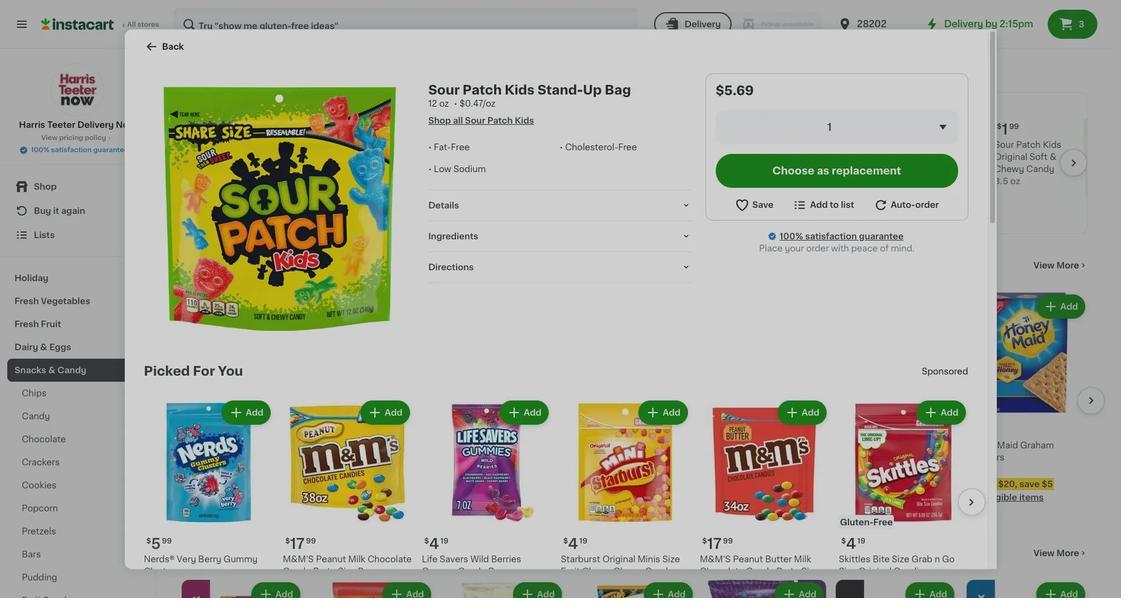 Task type: vqa. For each thing, say whether or not it's contained in the screenshot.
Search field
no



Task type: locate. For each thing, give the bounding box(es) containing it.
in for 13.7 oz
[[351, 468, 359, 476]]

x
[[190, 465, 195, 474], [582, 465, 588, 474], [844, 465, 849, 474]]

nerds® very berry gummy clusters
[[144, 555, 258, 576]]

bag inside life savers wild berries gummy candy bag
[[489, 567, 505, 576]]

1 horizontal spatial 6
[[320, 423, 330, 437]]

0 horizontal spatial soft
[[697, 153, 715, 161]]

all left stores
[[127, 21, 136, 28]]

1 horizontal spatial 59
[[331, 424, 341, 431]]

5 left 79
[[451, 423, 461, 437]]

1 6 from the left
[[189, 423, 199, 437]]

0 horizontal spatial grab
[[561, 579, 582, 588]]

2 horizontal spatial peanut
[[855, 441, 885, 450]]

see
[[706, 493, 722, 502], [836, 493, 853, 502], [967, 493, 984, 502], [313, 498, 329, 507], [182, 510, 199, 519], [444, 510, 460, 519], [575, 510, 591, 519]]

4 up starburst on the right of page
[[569, 537, 579, 551]]

$ 6 59 up the 13.7
[[315, 423, 341, 437]]

2 horizontal spatial chips
[[760, 441, 785, 450]]

8 left 1.38 at bottom
[[836, 465, 842, 474]]

peanut for chocolate
[[734, 555, 764, 563]]

$20, for 8 x 1.48 oz
[[213, 497, 233, 505]]

6 for fresh
[[189, 423, 199, 437]]

2 4 from the left
[[569, 537, 579, 551]]

buy it again link
[[7, 199, 147, 223]]

12
[[429, 99, 437, 107]]

2 vertical spatial chocolate
[[700, 567, 745, 576]]

$20, for 8.1 oz
[[737, 480, 756, 488]]

place
[[760, 244, 783, 252]]

14.4
[[967, 465, 985, 474]]

3 4 from the left
[[847, 537, 857, 551]]

0 horizontal spatial all
[[127, 21, 136, 28]]

eligible for 14.4 oz
[[986, 493, 1018, 502]]

0 horizontal spatial with
[[442, 162, 466, 171]]

17 up m&m's peanut milk chocolate candy party size bag at the bottom
[[290, 537, 305, 551]]

3 19 from the left
[[858, 537, 866, 545]]

spend $20, save $5 see eligible items down and
[[706, 480, 792, 502]]

59 for original
[[331, 424, 341, 431]]

0 vertical spatial chocolate
[[22, 435, 66, 444]]

2 59 from the left
[[331, 424, 341, 431]]

spend down the 13.7
[[314, 485, 342, 493]]

ritz left cheese
[[575, 441, 591, 450]]

1 vertical spatial view more link
[[1034, 547, 1089, 559]]

shop down 12
[[429, 116, 451, 124]]

honey
[[967, 441, 996, 450]]

clusters
[[144, 567, 180, 576]]

0 vertical spatial chips link
[[7, 382, 147, 405]]

kids for stand-
[[505, 83, 535, 96]]

peanut inside 'm&m's peanut butter milk chocolate candy party size bag'
[[734, 555, 764, 563]]

m&m's inside 'm&m's peanut butter milk chocolate candy party size bag'
[[700, 555, 731, 563]]

2 horizontal spatial chocolate
[[700, 567, 745, 576]]

0 horizontal spatial nsored
[[456, 176, 480, 182]]

100% down the harris
[[31, 147, 49, 153]]

spend down 1.38 at bottom
[[838, 480, 866, 488]]

shop for shop
[[34, 182, 57, 191]]

0 vertical spatial 100%
[[31, 147, 49, 153]]

100% satisfaction guarantee
[[31, 147, 128, 153], [780, 232, 904, 240]]

items for 8 x 1.35 oz
[[627, 510, 652, 519]]

bars link
[[7, 543, 147, 566]]

fresh up 1.48
[[200, 441, 224, 450]]

2 horizontal spatial 19
[[858, 537, 866, 545]]

by
[[986, 19, 998, 28]]

sandwich
[[628, 441, 670, 450], [916, 441, 958, 450]]

many in stock
[[325, 468, 386, 476], [194, 480, 255, 488], [456, 480, 517, 488], [587, 480, 648, 488]]

eligible down ritz original crackers 13.7 oz
[[331, 498, 363, 507]]

$ for sour patch kids original soft & chewy candy
[[998, 123, 1003, 130]]

$ for ritz cheese sandwich crackers
[[577, 424, 582, 431]]

in
[[351, 468, 359, 476], [220, 480, 228, 488], [482, 480, 490, 488], [613, 480, 621, 488]]

guarantee up of
[[860, 232, 904, 240]]

milk inside m&m's peanut milk chocolate candy party size bag
[[349, 555, 366, 563]]

spend $20, save $5 see eligible items down honey maid graham crackers 14.4 oz
[[967, 480, 1054, 502]]

satisfaction down "pricing"
[[51, 147, 92, 153]]

3 x from the left
[[844, 465, 849, 474]]

bag inside sour patch kids stand-up bag 12 oz • $0.47/oz
[[605, 83, 632, 96]]

$ 6 59 for original
[[315, 423, 341, 437]]

directions
[[429, 262, 474, 271]]

see for 8.1 oz
[[706, 493, 722, 502]]

x left the 1.35
[[582, 465, 588, 474]]

59 up ritz original crackers 13.7 oz
[[331, 424, 341, 431]]

1 horizontal spatial with
[[832, 244, 850, 252]]

save for 8 x 1.48 oz
[[235, 497, 255, 505]]

& inside the sour patch kids original soft & chewy candy 3.5 oz
[[1051, 153, 1057, 161]]

ritz inside the ritz toasted chips sour cream and onion crackers 8.1 oz
[[706, 441, 722, 450]]

many down 1.48
[[194, 480, 218, 488]]

$5 down ritz cheese sandwich crackers 8 x 1.35 oz on the bottom right of page
[[650, 497, 661, 505]]

0 vertical spatial go
[[943, 555, 955, 563]]

soft inside the sour patch kids original soft & chewy candy 3.5 oz
[[1030, 153, 1048, 161]]

1 17 from the left
[[290, 537, 305, 551]]

1 view more from the top
[[1034, 261, 1080, 270]]

add button for starburst original minis size fruit chews chewy candy grab n go bag
[[640, 401, 687, 423]]

delivery inside delivery button
[[685, 20, 721, 28]]

kids
[[515, 116, 535, 124]]

order inside button
[[916, 200, 940, 209]]

sour inside sour patch kids watermelon soft & chewy candy
[[644, 141, 663, 149]]

1 horizontal spatial gummy
[[422, 567, 456, 576]]

16
[[444, 465, 453, 474]]

oz inside the sour patch kids original soft & chewy candy 3.5 oz
[[1011, 177, 1021, 185]]

for
[[193, 364, 215, 377]]

13.7
[[313, 453, 329, 462]]

0 horizontal spatial satisfaction
[[51, 147, 92, 153]]

2 ritz from the left
[[313, 441, 329, 450]]

see down 14.4
[[967, 493, 984, 502]]

1 vertical spatial chips link
[[182, 546, 221, 561]]

1 horizontal spatial spo
[[922, 367, 939, 375]]

$ inside $ 5 79
[[446, 424, 451, 431]]

2 horizontal spatial 4
[[847, 537, 857, 551]]

m&m's
[[283, 555, 314, 563], [700, 555, 731, 563]]

1 party from the left
[[313, 567, 336, 576]]

kids for original
[[1044, 141, 1062, 149]]

1 vertical spatial 100%
[[780, 232, 804, 240]]

see up gluten- on the bottom right
[[836, 493, 853, 502]]

many in stock down the 'premium original saltine crackers 16 oz' on the bottom
[[456, 480, 517, 488]]

1 vertical spatial go
[[593, 579, 606, 588]]

ritz for ritz cheese sandwich crackers
[[575, 441, 591, 450]]

spend for 14.4 oz
[[969, 480, 997, 488]]

100% satisfaction guarantee up place your order with peace of mind.
[[780, 232, 904, 240]]

• left low
[[429, 164, 432, 173]]

59 for fresh
[[200, 424, 210, 431]]

$5 down ritz original crackers 13.7 oz
[[388, 485, 399, 493]]

1 horizontal spatial go
[[943, 555, 955, 563]]

snacks & candy
[[182, 64, 334, 81], [15, 366, 86, 375]]

$
[[822, 123, 827, 130], [998, 123, 1003, 130], [184, 424, 189, 431], [315, 424, 320, 431], [446, 424, 451, 431], [577, 424, 582, 431], [708, 424, 713, 431], [146, 537, 151, 545], [285, 537, 290, 545], [425, 537, 429, 545], [564, 537, 569, 545], [703, 537, 708, 545], [842, 537, 847, 545]]

add inside product group
[[1061, 302, 1079, 311]]

in down ritz cheese sandwich crackers 8 x 1.35 oz on the bottom right of page
[[613, 480, 621, 488]]

ritz inside ritz peanut butter sandwich crackers 8 x 1.38 oz
[[836, 441, 853, 450]]

0 vertical spatial $ 5 99
[[577, 423, 603, 437]]

2 x from the left
[[582, 465, 588, 474]]

2 more from the top
[[1057, 549, 1080, 558]]

$ 5 99 for ritz cheese sandwich crackers
[[577, 423, 603, 437]]

m&m's peanut butter milk chocolate candy party size bag
[[700, 555, 820, 588]]

chewy inside 'starburst original minis size fruit chews chewy candy grab n go bag'
[[614, 567, 644, 576]]

spend inside product group
[[969, 480, 997, 488]]

1 ritz from the left
[[182, 441, 198, 450]]

many down the 13.7
[[325, 468, 349, 476]]

kids inside sour patch kids watermelon soft & chewy candy
[[692, 141, 711, 149]]

spo nsored
[[922, 367, 969, 375]]

0 vertical spatial order
[[916, 200, 940, 209]]

ingredients
[[429, 232, 479, 240]]

$5 down the ritz fresh stacks original crackers 8 x 1.48 oz
[[257, 497, 268, 505]]

$ 4 19 for skittles
[[842, 537, 866, 551]]

1 vertical spatial nsored
[[939, 367, 969, 375]]

with down enjoy
[[442, 162, 466, 171]]

fruit down fresh vegetables on the left of page
[[41, 320, 61, 329]]

cookies link
[[7, 474, 147, 497]]

100% inside button
[[31, 147, 49, 153]]

with inside enjoy the holidays with spk spo nsored
[[442, 162, 466, 171]]

$5 for premium original saltine crackers
[[519, 497, 530, 505]]

0 vertical spatial nsored
[[456, 176, 480, 182]]

0 horizontal spatial $ 6 59
[[184, 423, 210, 437]]

5 for nerds® very berry gummy clusters
[[151, 537, 161, 551]]

details button
[[429, 199, 692, 211]]

1 vertical spatial shop
[[34, 182, 57, 191]]

items down ritz original crackers 13.7 oz
[[365, 498, 390, 507]]

0 horizontal spatial go
[[593, 579, 606, 588]]

m&m's inside m&m's peanut milk chocolate candy party size bag
[[283, 555, 314, 563]]

spend for 8 x 1.48 oz
[[183, 497, 211, 505]]

fresh
[[15, 297, 39, 306], [15, 320, 39, 329], [200, 441, 224, 450]]

0 vertical spatial snacks
[[182, 64, 249, 81]]

$20, down the 1.35
[[606, 497, 625, 505]]

None search field
[[173, 7, 639, 41]]

0 vertical spatial view more
[[1034, 261, 1080, 270]]

add for m&m's peanut milk chocolate candy party size bag add button
[[385, 408, 403, 416]]

all right "details"
[[461, 200, 469, 207]]

0 horizontal spatial now
[[116, 121, 136, 129]]

oz inside the 'premium original saltine crackers 16 oz'
[[455, 465, 465, 474]]

snacks
[[182, 64, 249, 81], [15, 366, 46, 375]]

m&m's peanut milk chocolate candy party size bag
[[283, 555, 412, 576]]

x inside the ritz fresh stacks original crackers 8 x 1.48 oz
[[190, 465, 195, 474]]

free left sour patch kids watermelon soft & chewy candy on the top right of page
[[619, 142, 637, 151]]

items
[[758, 493, 783, 502], [889, 493, 914, 502], [1020, 493, 1045, 502], [365, 498, 390, 507], [235, 510, 259, 519], [496, 510, 521, 519], [627, 510, 652, 519]]

2 view more link from the top
[[1034, 547, 1089, 559]]

3 ritz from the left
[[575, 441, 591, 450]]

free for cholesterol-
[[619, 142, 637, 151]]

soft inside sour patch kids watermelon soft & chewy candy
[[697, 153, 715, 161]]

items inside product group
[[1020, 493, 1045, 502]]

2 m&m's from the left
[[700, 555, 731, 563]]

stand-
[[538, 83, 583, 96]]

2 soft from the left
[[855, 153, 873, 161]]

view more for chips
[[1034, 549, 1080, 558]]

items down the ritz fresh stacks original crackers 8 x 1.48 oz
[[235, 510, 259, 519]]

items for 16 oz
[[496, 510, 521, 519]]

with down 100% satisfaction guarantee link
[[832, 244, 850, 252]]

party inside 'm&m's peanut butter milk chocolate candy party size bag'
[[777, 567, 800, 576]]

snacks down dairy
[[15, 366, 46, 375]]

now right sale
[[237, 259, 267, 271]]

butter inside ritz peanut butter sandwich crackers 8 x 1.38 oz
[[887, 441, 914, 450]]

• for • low sodium
[[429, 164, 432, 173]]

chewy inside the sour patch kids original soft & chewy candy 3.5 oz
[[995, 165, 1025, 173]]

0 horizontal spatial 6
[[189, 423, 199, 437]]

5 ritz from the left
[[836, 441, 853, 450]]

delivery
[[945, 19, 984, 28], [685, 20, 721, 28], [77, 121, 114, 129]]

1 horizontal spatial 100% satisfaction guarantee
[[780, 232, 904, 240]]

2 horizontal spatial $ 4 19
[[842, 537, 866, 551]]

spend for 8 x 1.38 oz
[[838, 480, 866, 488]]

0 horizontal spatial party
[[313, 567, 336, 576]]

crackers
[[366, 441, 404, 450], [182, 453, 220, 462], [444, 453, 482, 462], [575, 453, 613, 462], [783, 453, 821, 462], [836, 453, 874, 462], [967, 453, 1005, 462], [22, 458, 60, 467]]

99 for m&m's peanut milk chocolate candy party size bag
[[306, 537, 316, 545]]

1 horizontal spatial delivery
[[685, 20, 721, 28]]

sour inside sour patch kids stand-up bag 12 oz • $0.47/oz
[[429, 83, 460, 96]]

99 for sour patch kids original soft & chewy candy
[[1010, 123, 1020, 130]]

$ 4 19
[[425, 537, 449, 551], [564, 537, 588, 551], [842, 537, 866, 551]]

0 vertical spatial grab
[[912, 555, 933, 563]]

1 19 from the left
[[441, 537, 449, 545]]

sour inside the sour patch kids original soft & chewy candy 3.5 oz
[[995, 141, 1015, 149]]

0 horizontal spatial 4
[[429, 537, 439, 551]]

auto-order
[[891, 200, 940, 209]]

1 vertical spatial $ 5 99
[[146, 537, 172, 551]]

pudding
[[22, 573, 57, 582]]

$5 for honey maid graham crackers
[[1043, 480, 1054, 488]]

1 horizontal spatial free
[[619, 142, 637, 151]]

eligible down the 1.35
[[593, 510, 625, 519]]

patch down the $ 1 99
[[1017, 141, 1042, 149]]

product group
[[182, 292, 303, 521], [313, 292, 434, 508], [444, 292, 565, 521], [575, 292, 696, 521], [706, 292, 827, 504], [836, 292, 958, 504], [967, 292, 1089, 504], [144, 398, 273, 589], [283, 398, 412, 598], [422, 398, 552, 589], [561, 398, 691, 598], [700, 398, 830, 598], [840, 398, 969, 589], [182, 580, 303, 598], [313, 580, 434, 598], [444, 580, 565, 598], [575, 580, 696, 598], [706, 580, 827, 598], [836, 580, 958, 598], [967, 580, 1089, 598]]

delivery by 2:15pm
[[945, 19, 1034, 28]]

add for add button for skittles bite size grab n go size original candies
[[942, 408, 959, 416]]

0 vertical spatial butter
[[887, 441, 914, 450]]

99 up m&m's peanut milk chocolate candy party size bag at the bottom
[[306, 537, 316, 545]]

enjoy the holidays with spk spo nsored
[[442, 148, 542, 182]]

spend $20, save $5 see eligible items down 1.48
[[182, 497, 268, 519]]

lists
[[34, 231, 55, 239]]

spend $20, save $5 see eligible items down 1.38 at bottom
[[836, 480, 923, 502]]

$ inside $ 3 sour patch kids original soft & chewy candy 8 oz
[[822, 123, 827, 130]]

oz right 12
[[440, 99, 449, 107]]

1 horizontal spatial 3
[[1080, 20, 1085, 28]]

1 horizontal spatial now
[[237, 259, 267, 271]]

fruit down starburst on the right of page
[[561, 567, 581, 576]]

6 up cream
[[713, 423, 723, 437]]

3 inside $ 3 sour patch kids original soft & chewy candy 8 oz
[[827, 122, 836, 136]]

1 vertical spatial snacks
[[15, 366, 46, 375]]

harris teeter delivery now logo image
[[51, 63, 104, 116]]

1 horizontal spatial 19
[[580, 537, 588, 545]]

$20, for 8 x 1.38 oz
[[868, 480, 887, 488]]

1 milk from the left
[[349, 555, 366, 563]]

kids inside the sour patch kids original soft & chewy candy 3.5 oz
[[1044, 141, 1062, 149]]

patch up $0.47/oz
[[463, 83, 502, 96]]

grab left 'n'
[[912, 555, 933, 563]]

0 vertical spatial fresh
[[15, 297, 39, 306]]

chewy for size
[[614, 567, 644, 576]]

satisfaction
[[51, 147, 92, 153], [806, 232, 858, 240]]

$5 down the 'premium original saltine crackers 16 oz' on the bottom
[[519, 497, 530, 505]]

butter for sandwich
[[887, 441, 914, 450]]

2 horizontal spatial soft
[[1030, 153, 1048, 161]]

1 horizontal spatial 4
[[569, 537, 579, 551]]

x for ritz peanut butter sandwich crackers 8 x 1.38 oz
[[844, 465, 849, 474]]

add button for nerds® very berry gummy clusters
[[223, 401, 270, 423]]

1 horizontal spatial butter
[[887, 441, 914, 450]]

crackers inside the ritz fresh stacks original crackers 8 x 1.48 oz
[[182, 453, 220, 462]]

1 $ 4 19 from the left
[[425, 537, 449, 551]]

0 horizontal spatial $ 5 99
[[146, 537, 172, 551]]

0 vertical spatial all
[[127, 21, 136, 28]]

1 vertical spatial view more
[[1034, 549, 1080, 558]]

0 vertical spatial now
[[116, 121, 136, 129]]

chocolate
[[22, 435, 66, 444], [368, 555, 412, 563], [700, 567, 745, 576]]

save down the 'premium original saltine crackers 16 oz' on the bottom
[[497, 497, 517, 505]]

items for 8 x 1.48 oz
[[235, 510, 259, 519]]

items for 8.1 oz
[[758, 493, 783, 502]]

$ inside the $ 1 99
[[998, 123, 1003, 130]]

patch inside $ 3 sour patch kids original soft & chewy candy 8 oz
[[841, 141, 866, 149]]

the
[[476, 148, 494, 158]]

add to list
[[811, 200, 855, 209]]

shop for shop all sour patch kids
[[429, 116, 451, 124]]

now inside 'link'
[[237, 259, 267, 271]]

back
[[162, 42, 184, 50]]

$20, for 13.7 oz
[[344, 485, 364, 493]]

see up starburst on the right of page
[[575, 510, 591, 519]]

1 horizontal spatial milk
[[795, 555, 812, 563]]

1 view more link from the top
[[1034, 259, 1089, 271]]

ritz up cream
[[706, 441, 722, 450]]

99 inside the $ 1 99
[[1010, 123, 1020, 130]]

0 horizontal spatial x
[[190, 465, 195, 474]]

gummy right berry
[[224, 555, 258, 563]]

spend
[[707, 480, 735, 488], [838, 480, 866, 488], [969, 480, 997, 488], [314, 485, 342, 493], [183, 497, 211, 505], [445, 497, 473, 505], [576, 497, 604, 505]]

again
[[61, 207, 85, 215]]

buy it again
[[34, 207, 85, 215]]

sandwich inside ritz cheese sandwich crackers 8 x 1.35 oz
[[628, 441, 670, 450]]

gummy inside life savers wild berries gummy candy bag
[[422, 567, 456, 576]]

spend $20, save $5 see eligible items down ritz original crackers 13.7 oz
[[313, 485, 399, 507]]

shop all sour patch kids
[[429, 116, 535, 124]]

oz right 3.5
[[1011, 177, 1021, 185]]

with
[[442, 162, 466, 171], [832, 244, 850, 252]]

1 horizontal spatial shop
[[429, 116, 451, 124]]

0 vertical spatial shop
[[429, 116, 451, 124]]

view for 'view more' link related to on sale now
[[1034, 261, 1055, 270]]

product group containing add
[[967, 292, 1089, 504]]

99 up 'm&m's peanut butter milk chocolate candy party size bag'
[[724, 537, 734, 545]]

0 horizontal spatial 100% satisfaction guarantee
[[31, 147, 128, 153]]

original inside the skittles bite size grab n go size original candies
[[859, 567, 892, 576]]

1 vertical spatial grab
[[561, 579, 582, 588]]

4 ritz from the left
[[706, 441, 722, 450]]

2 $ 4 19 from the left
[[564, 537, 588, 551]]

butter inside 'm&m's peanut butter milk chocolate candy party size bag'
[[766, 555, 793, 563]]

0 vertical spatial guarantee
[[93, 147, 128, 153]]

spk
[[468, 162, 491, 171]]

mind.
[[892, 244, 915, 252]]

1 soft from the left
[[697, 153, 715, 161]]

$5 down onion
[[781, 480, 792, 488]]

• up all
[[454, 99, 458, 107]]

now up "100% satisfaction guarantee" button
[[116, 121, 136, 129]]

2 horizontal spatial $ 6 59
[[708, 423, 734, 437]]

peanut inside ritz peanut butter sandwich crackers 8 x 1.38 oz
[[855, 441, 885, 450]]

1 horizontal spatial m&m's
[[700, 555, 731, 563]]

1 horizontal spatial 17
[[708, 537, 722, 551]]

2 vertical spatial chips
[[182, 547, 221, 559]]

2 party from the left
[[777, 567, 800, 576]]

in down ritz original crackers 13.7 oz
[[351, 468, 359, 476]]

sour
[[429, 83, 460, 96], [644, 141, 663, 149], [820, 141, 839, 149], [995, 141, 1015, 149], [787, 441, 807, 450]]

2 6 from the left
[[320, 423, 330, 437]]

1 $ 6 59 from the left
[[184, 423, 210, 437]]

$5 down graham
[[1043, 480, 1054, 488]]

eligible for 13.7 oz
[[331, 498, 363, 507]]

shop
[[429, 116, 451, 124], [34, 182, 57, 191]]

eligible for 8.1 oz
[[724, 493, 756, 502]]

free up bite
[[874, 518, 894, 526]]

0 vertical spatial gummy
[[224, 555, 258, 563]]

0 vertical spatial view more link
[[1034, 259, 1089, 271]]

ritz down 5 99
[[836, 441, 853, 450]]

sodium
[[454, 164, 486, 173]]

0 vertical spatial snacks & candy
[[182, 64, 334, 81]]

stock for 8 x 1.35 oz
[[623, 480, 648, 488]]

oz down choose as replacement
[[827, 177, 838, 185]]

save for 8 x 1.35 oz
[[627, 497, 648, 505]]

$ 5 99 up nerds® at the bottom left of the page
[[146, 537, 172, 551]]

spend $20, save $5 see eligible items down the 'premium original saltine crackers 16 oz' on the bottom
[[444, 497, 530, 519]]

size inside m&m's peanut milk chocolate candy party size bag
[[338, 567, 356, 576]]

auto-order button
[[874, 197, 940, 212]]

1 sandwich from the left
[[628, 441, 670, 450]]

butter
[[887, 441, 914, 450], [766, 555, 793, 563]]

save down ritz original crackers 13.7 oz
[[366, 485, 386, 493]]

• left cholesterol- at right top
[[560, 142, 563, 151]]

1 vertical spatial fruit
[[561, 567, 581, 576]]

chewy inside $ 3 sour patch kids original soft & chewy candy 8 oz
[[820, 165, 849, 173]]

1 x from the left
[[190, 465, 195, 474]]

1 horizontal spatial guarantee
[[860, 232, 904, 240]]

eligible up berry
[[201, 510, 232, 519]]

spk image
[[442, 118, 464, 139]]

original inside ritz original crackers 13.7 oz
[[331, 441, 364, 450]]

eggs
[[49, 343, 71, 352]]

stock for 13.7 oz
[[361, 468, 386, 476]]

ritz inside the ritz fresh stacks original crackers 8 x 1.48 oz
[[182, 441, 198, 450]]

99 up 1.38 at bottom
[[855, 424, 865, 431]]

8.1
[[706, 465, 717, 474]]

0 horizontal spatial chips
[[22, 389, 47, 398]]

$ 5 99 up cheese
[[577, 423, 603, 437]]

peanut
[[855, 441, 885, 450], [316, 555, 346, 563], [734, 555, 764, 563]]

chips link right nerds® at the bottom left of the page
[[182, 546, 221, 561]]

ritz cheese sandwich crackers 8 x 1.35 oz
[[575, 441, 670, 474]]

$ 4 19 up life
[[425, 537, 449, 551]]

chips
[[22, 389, 47, 398], [760, 441, 785, 450], [182, 547, 221, 559]]

$ 6 59 up 1.48
[[184, 423, 210, 437]]

sour
[[465, 116, 486, 124]]

$5 for ritz original crackers
[[388, 485, 399, 493]]

chewy inside sour patch kids watermelon soft & chewy candy
[[644, 165, 673, 173]]

• fat-free
[[429, 142, 470, 151]]

grab inside 'starburst original minis size fruit chews chewy candy grab n go bag'
[[561, 579, 582, 588]]

oz right the 13.7
[[331, 453, 341, 462]]

1 vertical spatial order
[[807, 244, 830, 252]]

more for on sale now
[[1057, 261, 1080, 270]]

chips down dairy
[[22, 389, 47, 398]]

in down the ritz fresh stacks original crackers 8 x 1.48 oz
[[220, 480, 228, 488]]

$ 4 19 up starburst on the right of page
[[564, 537, 588, 551]]

stock for 8 x 1.48 oz
[[230, 480, 255, 488]]

4 up skittles
[[847, 537, 857, 551]]

spend $20, save $5 see eligible items for 13.7 oz
[[313, 485, 399, 507]]

$ 17 99
[[285, 537, 316, 551], [703, 537, 734, 551]]

fat-
[[434, 142, 451, 151]]

• cholesterol-free
[[560, 142, 637, 151]]

0 horizontal spatial chips link
[[7, 382, 147, 405]]

stock
[[361, 468, 386, 476], [230, 480, 255, 488], [492, 480, 517, 488], [623, 480, 648, 488]]

size inside 'm&m's peanut butter milk chocolate candy party size bag'
[[802, 567, 820, 576]]

oz inside ritz cheese sandwich crackers 8 x 1.35 oz
[[609, 465, 619, 474]]

patch for original
[[1017, 141, 1042, 149]]

1 $ 17 99 from the left
[[285, 537, 316, 551]]

1 more from the top
[[1057, 261, 1080, 270]]

0 horizontal spatial snacks
[[15, 366, 46, 375]]

2 view more from the top
[[1034, 549, 1080, 558]]

2 $ 6 59 from the left
[[315, 423, 341, 437]]

butter for milk
[[766, 555, 793, 563]]

eligible for 16 oz
[[462, 510, 494, 519]]

0 horizontal spatial milk
[[349, 555, 366, 563]]

patch inside sour patch kids watermelon soft & chewy candy
[[665, 141, 690, 149]]

view for 'view more' link for chips
[[1034, 549, 1055, 558]]

1 4 from the left
[[429, 537, 439, 551]]

item carousel region
[[182, 287, 1106, 527], [144, 393, 986, 598]]

free down spk image
[[451, 142, 470, 151]]

1 horizontal spatial all
[[461, 200, 469, 207]]

items down ritz peanut butter sandwich crackers 8 x 1.38 oz
[[889, 493, 914, 502]]

2 $ 17 99 from the left
[[703, 537, 734, 551]]

8
[[820, 177, 825, 185], [182, 465, 188, 474], [575, 465, 580, 474], [836, 465, 842, 474]]

items up berries
[[496, 510, 521, 519]]

0 horizontal spatial delivery
[[77, 121, 114, 129]]

kids inside sour patch kids stand-up bag 12 oz • $0.47/oz
[[505, 83, 535, 96]]

1 horizontal spatial $ 4 19
[[564, 537, 588, 551]]

pudding link
[[7, 566, 147, 589]]

spend $20, save $5 see eligible items inside product group
[[967, 480, 1054, 502]]

oz right 16
[[455, 465, 465, 474]]

more for chips
[[1057, 549, 1080, 558]]

save button
[[735, 197, 774, 212]]

eligible for 8 x 1.35 oz
[[593, 510, 625, 519]]

view more link
[[1034, 259, 1089, 271], [1034, 547, 1089, 559]]

5 up nerds® at the bottom left of the page
[[151, 537, 161, 551]]

patch up "replacement"
[[841, 141, 866, 149]]

chips right nerds® at the bottom left of the page
[[182, 547, 221, 559]]

stock down the ritz fresh stacks original crackers 8 x 1.48 oz
[[230, 480, 255, 488]]

99 right 1
[[1010, 123, 1020, 130]]

crackers inside ritz peanut butter sandwich crackers 8 x 1.38 oz
[[836, 453, 874, 462]]

$5 for ritz fresh stacks original crackers
[[257, 497, 268, 505]]

original inside the sour patch kids original soft & chewy candy 3.5 oz
[[995, 153, 1028, 161]]

$20, down honey maid graham crackers 14.4 oz
[[999, 480, 1018, 488]]

view more link for on sale now
[[1034, 259, 1089, 271]]

auto-
[[891, 200, 916, 209]]

1 m&m's from the left
[[283, 555, 314, 563]]

chips up onion
[[760, 441, 785, 450]]

save for 13.7 oz
[[366, 485, 386, 493]]

add for m&m's peanut butter milk chocolate candy party size bag's add button
[[802, 408, 820, 416]]

party inside m&m's peanut milk chocolate candy party size bag
[[313, 567, 336, 576]]

1 horizontal spatial $ 5 99
[[577, 423, 603, 437]]

pricing
[[59, 135, 83, 141]]

$ 4 19 for life
[[425, 537, 449, 551]]

life
[[422, 555, 438, 563]]

save down the ritz fresh stacks original crackers 8 x 1.48 oz
[[235, 497, 255, 505]]

1 horizontal spatial satisfaction
[[806, 232, 858, 240]]

see up savers
[[444, 510, 460, 519]]

& inside snacks & candy link
[[48, 366, 55, 375]]

eligible up "wild"
[[462, 510, 494, 519]]

1 59 from the left
[[200, 424, 210, 431]]

0 vertical spatial fruit
[[41, 320, 61, 329]]

eligible inside product group
[[986, 493, 1018, 502]]

see for 8 x 1.35 oz
[[575, 510, 591, 519]]

0 horizontal spatial fruit
[[41, 320, 61, 329]]

stock for 16 oz
[[492, 480, 517, 488]]

1 vertical spatial fresh
[[15, 320, 39, 329]]

oz right 1.38 at bottom
[[871, 465, 881, 474]]

0 vertical spatial satisfaction
[[51, 147, 92, 153]]

0 horizontal spatial free
[[451, 142, 470, 151]]

berries
[[492, 555, 522, 563]]

crackers inside the 'premium original saltine crackers 16 oz'
[[444, 453, 482, 462]]

1 horizontal spatial peanut
[[734, 555, 764, 563]]

on sale now link
[[182, 258, 267, 273]]

sandwich right cheese
[[628, 441, 670, 450]]

$ 6 59 up toasted
[[708, 423, 734, 437]]

1 horizontal spatial chocolate
[[368, 555, 412, 563]]

starburst
[[561, 555, 601, 563]]

2 17 from the left
[[708, 537, 722, 551]]

see inside product group
[[967, 493, 984, 502]]

save down ritz cheese sandwich crackers 8 x 1.35 oz on the bottom right of page
[[627, 497, 648, 505]]

2 sandwich from the left
[[916, 441, 958, 450]]

3 6 from the left
[[713, 423, 723, 437]]

99 for ritz cheese sandwich crackers
[[593, 424, 603, 431]]

2 19 from the left
[[580, 537, 588, 545]]

3 $ 4 19 from the left
[[842, 537, 866, 551]]

0 vertical spatial with
[[442, 162, 466, 171]]

add for life savers wild berries gummy candy bag add button
[[524, 408, 542, 416]]

chips link
[[7, 382, 147, 405], [182, 546, 221, 561]]

3 $ 6 59 from the left
[[708, 423, 734, 437]]

add button inside product group
[[1038, 296, 1085, 317]]

fruit inside 'starburst original minis size fruit chews chewy candy grab n go bag'
[[561, 567, 581, 576]]

1 horizontal spatial grab
[[912, 555, 933, 563]]

0 horizontal spatial guarantee
[[93, 147, 128, 153]]

$ for m&m's peanut milk chocolate candy party size bag
[[285, 537, 290, 545]]

many in stock for 8 x 1.35 oz
[[587, 480, 648, 488]]

1 vertical spatial 100% satisfaction guarantee
[[780, 232, 904, 240]]

free inside item carousel region
[[874, 518, 894, 526]]

1 horizontal spatial chips
[[182, 547, 221, 559]]

3 soft from the left
[[1030, 153, 1048, 161]]

free for fat-
[[451, 142, 470, 151]]

$20, inside product group
[[999, 480, 1018, 488]]

2 milk from the left
[[795, 555, 812, 563]]



Task type: describe. For each thing, give the bounding box(es) containing it.
• inside sour patch kids stand-up bag 12 oz • $0.47/oz
[[454, 99, 458, 107]]

it
[[53, 207, 59, 215]]

picked for you
[[144, 364, 243, 377]]

enjoy
[[442, 148, 473, 158]]

delivery by 2:15pm link
[[926, 17, 1034, 32]]

starburst original minis size fruit chews chewy candy grab n go bag
[[561, 555, 681, 588]]

nsored inside enjoy the holidays with spk spo nsored
[[456, 176, 480, 182]]

maid
[[998, 441, 1019, 450]]

now inside "link"
[[116, 121, 136, 129]]

save
[[753, 200, 774, 209]]

fresh fruit link
[[7, 313, 147, 336]]

0 vertical spatial chips
[[22, 389, 47, 398]]

gummy inside nerds® very berry gummy clusters
[[224, 555, 258, 563]]

3 inside button
[[1080, 20, 1085, 28]]

bag inside 'starburst original minis size fruit chews chewy candy grab n go bag'
[[608, 579, 625, 588]]

oz inside the ritz toasted chips sour cream and onion crackers 8.1 oz
[[719, 465, 729, 474]]

back button
[[144, 39, 184, 53]]

sour patch kids stand-up bag 12 oz • $0.47/oz
[[429, 83, 632, 107]]

$5 for ritz toasted chips sour cream and onion crackers
[[781, 480, 792, 488]]

skittles
[[840, 555, 871, 563]]

crackers inside honey maid graham crackers 14.4 oz
[[967, 453, 1005, 462]]

pretzels
[[22, 527, 56, 536]]

0 horizontal spatial snacks & candy
[[15, 366, 86, 375]]

$ 17 99 for m&m's peanut butter milk chocolate candy party size bag
[[703, 537, 734, 551]]

go inside 'starburst original minis size fruit chews chewy candy grab n go bag'
[[593, 579, 606, 588]]

$5.69
[[716, 84, 754, 96]]

view more link for chips
[[1034, 547, 1089, 559]]

ritz fresh stacks original crackers 8 x 1.48 oz
[[182, 441, 290, 474]]

1 horizontal spatial nsored
[[939, 367, 969, 375]]

patch
[[488, 116, 513, 124]]

buy
[[34, 207, 51, 215]]

soft for original
[[1030, 153, 1048, 161]]

delivery for delivery by 2:15pm
[[945, 19, 984, 28]]

sour inside $ 3 sour patch kids original soft & chewy candy 8 oz
[[820, 141, 839, 149]]

1.35
[[590, 465, 607, 474]]

view all
[[442, 200, 469, 207]]

in for 8 x 1.48 oz
[[220, 480, 228, 488]]

ritz toasted chips sour cream and onion crackers 8.1 oz
[[706, 441, 821, 474]]

5 99
[[844, 423, 865, 437]]

spk holiday image
[[182, 93, 432, 233]]

place your order with peace of mind.
[[760, 244, 915, 252]]

all
[[453, 116, 463, 124]]

premium
[[444, 441, 482, 450]]

19 for skittles
[[858, 537, 866, 545]]

choose as replacement button
[[716, 153, 959, 187]]

sour for original
[[995, 141, 1015, 149]]

x inside ritz cheese sandwich crackers 8 x 1.35 oz
[[582, 465, 588, 474]]

patch for watermelon
[[665, 141, 690, 149]]

$3.59 element
[[644, 118, 725, 139]]

view pricing policy link
[[41, 133, 113, 143]]

details
[[429, 201, 459, 209]]

bag inside m&m's peanut milk chocolate candy party size bag
[[358, 567, 375, 576]]

candy inside 'm&m's peanut butter milk chocolate candy party size bag'
[[747, 567, 775, 576]]

spend for 16 oz
[[445, 497, 473, 505]]

17 for m&m's peanut butter milk chocolate candy party size bag
[[708, 537, 722, 551]]

candy inside $ 3 sour patch kids original soft & chewy candy 8 oz
[[851, 165, 879, 173]]

picked
[[144, 364, 190, 377]]

wild
[[471, 555, 489, 563]]

1 vertical spatial satisfaction
[[806, 232, 858, 240]]

chips link for 'view more' link for chips
[[182, 546, 221, 561]]

crackers inside ritz cheese sandwich crackers 8 x 1.35 oz
[[575, 453, 613, 462]]

bag inside 'm&m's peanut butter milk chocolate candy party size bag'
[[700, 579, 717, 588]]

chocolate link
[[7, 428, 147, 451]]

pretzels link
[[7, 520, 147, 543]]

add to list button
[[793, 197, 855, 212]]

1.38
[[851, 465, 869, 474]]

life savers wild berries gummy candy bag
[[422, 555, 522, 576]]

up
[[583, 83, 602, 96]]

$ 5 99 for nerds® very berry gummy clusters
[[146, 537, 172, 551]]

candies
[[894, 567, 930, 576]]

many for 8 x 1.35 oz
[[587, 480, 611, 488]]

minis
[[638, 555, 661, 563]]

$ 3 sour patch kids original soft & chewy candy 8 oz
[[820, 122, 887, 185]]

cheese
[[593, 441, 626, 450]]

spend $20, save $5 see eligible items for 8.1 oz
[[706, 480, 792, 502]]

spo inside enjoy the holidays with spk spo nsored
[[442, 176, 456, 182]]

with for spk
[[442, 162, 466, 171]]

candy inside the sour patch kids original soft & chewy candy 3.5 oz
[[1027, 165, 1055, 173]]

oz inside the ritz fresh stacks original crackers 8 x 1.48 oz
[[217, 465, 227, 474]]

n
[[935, 555, 941, 563]]

save for 16 oz
[[497, 497, 517, 505]]

fresh vegetables link
[[7, 290, 147, 313]]

crackers inside the ritz toasted chips sour cream and onion crackers 8.1 oz
[[783, 453, 821, 462]]

cholesterol-
[[566, 142, 619, 151]]

chocolate inside chocolate link
[[22, 435, 66, 444]]

oz inside ritz peanut butter sandwich crackers 8 x 1.38 oz
[[871, 465, 881, 474]]

chips inside the ritz toasted chips sour cream and onion crackers 8.1 oz
[[760, 441, 785, 450]]

soft for watermelon
[[697, 153, 715, 161]]

79
[[462, 424, 471, 431]]

$ 5 79
[[446, 423, 471, 437]]

policy
[[85, 135, 106, 141]]

watermelon
[[644, 153, 695, 161]]

$ for ritz original crackers
[[315, 424, 320, 431]]

100% satisfaction guarantee inside button
[[31, 147, 128, 153]]

& inside $ 3 sour patch kids original soft & chewy candy 8 oz
[[875, 153, 882, 161]]

$ for starburst original minis size fruit chews chewy candy grab n go bag
[[564, 537, 569, 545]]

sour for watermelon
[[644, 141, 663, 149]]

stacks
[[226, 441, 255, 450]]

items for 8 x 1.38 oz
[[889, 493, 914, 502]]

89
[[986, 424, 996, 431]]

1 horizontal spatial snacks & candy
[[182, 64, 334, 81]]

oz inside sour patch kids stand-up bag 12 oz • $0.47/oz
[[440, 99, 449, 107]]

99 inside 5 99
[[855, 424, 865, 431]]

see for 14.4 oz
[[967, 493, 984, 502]]

add for nerds® very berry gummy clusters's add button
[[246, 408, 264, 416]]

bite
[[873, 555, 890, 563]]

candy inside life savers wild berries gummy candy bag
[[458, 567, 487, 576]]

saltine
[[519, 441, 548, 450]]

save for 14.4 oz
[[1020, 480, 1041, 488]]

kids inside $ 3 sour patch kids original soft & chewy candy 8 oz
[[868, 141, 887, 149]]

milk inside 'm&m's peanut butter milk chocolate candy party size bag'
[[795, 555, 812, 563]]

chewy for watermelon
[[644, 165, 673, 173]]

size inside 'starburst original minis size fruit chews chewy candy grab n go bag'
[[663, 555, 681, 563]]

ritz peanut butter sandwich crackers 8 x 1.38 oz
[[836, 441, 958, 474]]

in for 16 oz
[[482, 480, 490, 488]]

on sale now
[[182, 259, 267, 271]]

1 vertical spatial guarantee
[[860, 232, 904, 240]]

harris teeter delivery now
[[19, 121, 136, 129]]

add button for m&m's peanut butter milk chocolate candy party size bag
[[779, 401, 826, 423]]

original inside $ 3 sour patch kids original soft & chewy candy 8 oz
[[820, 153, 853, 161]]

bars
[[22, 550, 41, 559]]

delivery button
[[655, 12, 732, 36]]

see for 8 x 1.38 oz
[[836, 493, 853, 502]]

4 for life
[[429, 537, 439, 551]]

0 horizontal spatial order
[[807, 244, 830, 252]]

soft inside $ 3 sour patch kids original soft & chewy candy 8 oz
[[855, 153, 873, 161]]

8 inside ritz cheese sandwich crackers 8 x 1.35 oz
[[575, 465, 580, 474]]

sandwich inside ritz peanut butter sandwich crackers 8 x 1.38 oz
[[916, 441, 958, 450]]

8 inside ritz peanut butter sandwich crackers 8 x 1.38 oz
[[836, 465, 842, 474]]

items for 14.4 oz
[[1020, 493, 1045, 502]]

x for ritz fresh stacks original crackers 8 x 1.48 oz
[[190, 465, 195, 474]]

many in stock for 8 x 1.48 oz
[[194, 480, 255, 488]]

chocolate inside m&m's peanut milk chocolate candy party size bag
[[368, 555, 412, 563]]

chews
[[583, 567, 612, 576]]

many for 13.7 oz
[[325, 468, 349, 476]]

teeter
[[47, 121, 75, 129]]

peace
[[852, 244, 879, 252]]

$ for ritz toasted chips sour cream and onion crackers
[[708, 424, 713, 431]]

holiday
[[15, 274, 48, 282]]

8 inside the ritz fresh stacks original crackers 8 x 1.48 oz
[[182, 465, 188, 474]]

ritz for ritz original crackers
[[313, 441, 329, 450]]

add button for m&m's peanut milk chocolate candy party size bag
[[362, 401, 409, 423]]

original inside 'starburst original minis size fruit chews chewy candy grab n go bag'
[[603, 555, 636, 563]]

• low sodium
[[429, 164, 486, 173]]

grab inside the skittles bite size grab n go size original candies
[[912, 555, 933, 563]]

instacart logo image
[[41, 17, 114, 32]]

$5 for ritz cheese sandwich crackers
[[650, 497, 661, 505]]

fresh for fresh fruit
[[15, 320, 39, 329]]

oz inside $ 3 sour patch kids original soft & chewy candy 8 oz
[[827, 177, 838, 185]]

save for 8 x 1.38 oz
[[889, 480, 910, 488]]

fresh for fresh vegetables
[[15, 297, 39, 306]]

28202
[[858, 19, 887, 28]]

sour patch kids watermelon soft & chewy candy
[[644, 141, 724, 173]]

holidays
[[496, 148, 542, 158]]

and
[[736, 453, 753, 462]]

to
[[830, 200, 840, 209]]

& inside sour patch kids watermelon soft & chewy candy
[[717, 153, 724, 161]]

candy inside m&m's peanut milk chocolate candy party size bag
[[283, 567, 311, 576]]

n
[[584, 579, 591, 588]]

view pricing policy
[[41, 135, 106, 141]]

spend for 13.7 oz
[[314, 485, 342, 493]]

delivery inside harris teeter delivery now "link"
[[77, 121, 114, 129]]

fresh inside the ritz fresh stacks original crackers 8 x 1.48 oz
[[200, 441, 224, 450]]

1 horizontal spatial 100%
[[780, 232, 804, 240]]

m&m's for m&m's peanut milk chocolate candy party size bag
[[283, 555, 314, 563]]

m&m's for m&m's peanut butter milk chocolate candy party size bag
[[700, 555, 731, 563]]

candy inside sour patch kids watermelon soft & chewy candy
[[676, 165, 704, 173]]

nerds®
[[144, 555, 175, 563]]

6 for original
[[320, 423, 330, 437]]

spend $20, save $5 see eligible items for 16 oz
[[444, 497, 530, 519]]

all stores
[[127, 21, 159, 28]]

$20, for 16 oz
[[475, 497, 494, 505]]

cookies
[[22, 481, 57, 490]]

oz inside honey maid graham crackers 14.4 oz
[[987, 465, 998, 474]]

99 for nerds® very berry gummy clusters
[[162, 537, 172, 545]]

chips link for candy link
[[7, 382, 147, 405]]

spend $20, save $5 see eligible items for 8 x 1.38 oz
[[836, 480, 923, 502]]

$ for nerds® very berry gummy clusters
[[146, 537, 151, 545]]

add for add button corresponding to starburst original minis size fruit chews chewy candy grab n go bag
[[663, 408, 681, 416]]

$ 6 59 for fresh
[[184, 423, 210, 437]]

many in stock for 16 oz
[[456, 480, 517, 488]]

1 horizontal spatial snacks
[[182, 64, 249, 81]]

dairy
[[15, 343, 38, 352]]

5 up 1.38 at bottom
[[844, 423, 853, 437]]

spend $20, save $5 see eligible items for 8 x 1.48 oz
[[182, 497, 268, 519]]

peanut for candy
[[316, 555, 346, 563]]

1
[[1003, 122, 1009, 136]]

crackers inside ritz original crackers 13.7 oz
[[366, 441, 404, 450]]

toasted
[[724, 441, 758, 450]]

oz inside ritz original crackers 13.7 oz
[[331, 453, 341, 462]]

& inside dairy & eggs link
[[40, 343, 47, 352]]

items for 13.7 oz
[[365, 498, 390, 507]]

cream
[[706, 453, 734, 462]]

ritz for ritz fresh stacks original crackers
[[182, 441, 198, 450]]

snacks & candy link
[[7, 359, 147, 382]]

chocolate inside 'm&m's peanut butter milk chocolate candy party size bag'
[[700, 567, 745, 576]]

popcorn link
[[7, 497, 147, 520]]

4 for starburst
[[569, 537, 579, 551]]

item carousel region containing 5
[[144, 393, 986, 598]]

original inside the 'premium original saltine crackers 16 oz'
[[484, 441, 517, 450]]

original inside the ritz fresh stacks original crackers 8 x 1.48 oz
[[257, 441, 290, 450]]

crackers link
[[7, 451, 147, 474]]

candy inside 'starburst original minis size fruit chews chewy candy grab n go bag'
[[646, 567, 674, 576]]

service type group
[[655, 12, 824, 36]]

item carousel region containing 6
[[182, 287, 1106, 527]]

chewy for original
[[995, 165, 1025, 173]]

$20, for 14.4 oz
[[999, 480, 1018, 488]]

$5 for ritz peanut butter sandwich crackers
[[912, 480, 923, 488]]

spend $20, save $5 see eligible items for 8 x 1.35 oz
[[575, 497, 661, 519]]

satisfaction inside button
[[51, 147, 92, 153]]

with for peace
[[832, 244, 850, 252]]

peanut for crackers
[[855, 441, 885, 450]]

3 59 from the left
[[724, 424, 734, 431]]

in for 8 x 1.35 oz
[[613, 480, 621, 488]]

holiday link
[[7, 267, 147, 290]]

1 vertical spatial all
[[461, 200, 469, 207]]

$ for premium original saltine crackers
[[446, 424, 451, 431]]

$ for m&m's peanut butter milk chocolate candy party size bag
[[703, 537, 708, 545]]

onion
[[755, 453, 781, 462]]

17 for m&m's peanut milk chocolate candy party size bag
[[290, 537, 305, 551]]

ritz original crackers 13.7 oz
[[313, 441, 404, 462]]

as
[[817, 165, 830, 175]]

go inside the skittles bite size grab n go size original candies
[[943, 555, 955, 563]]

fresh vegetables
[[15, 297, 90, 306]]

sour inside the ritz toasted chips sour cream and onion crackers 8.1 oz
[[787, 441, 807, 450]]

shop link
[[7, 175, 147, 199]]

28202 button
[[838, 7, 911, 41]]

delivery for delivery
[[685, 20, 721, 28]]

vegetables
[[41, 297, 90, 306]]

8 inside $ 3 sour patch kids original soft & chewy candy 8 oz
[[820, 177, 825, 185]]

ingredients button
[[429, 230, 692, 242]]

sour for stand-
[[429, 83, 460, 96]]

guarantee inside button
[[93, 147, 128, 153]]

many in stock for 13.7 oz
[[325, 468, 386, 476]]

add for add button inside product group
[[1061, 302, 1079, 311]]

gluten-
[[841, 518, 874, 526]]

5 for ritz cheese sandwich crackers
[[582, 423, 591, 437]]

you
[[218, 364, 243, 377]]



